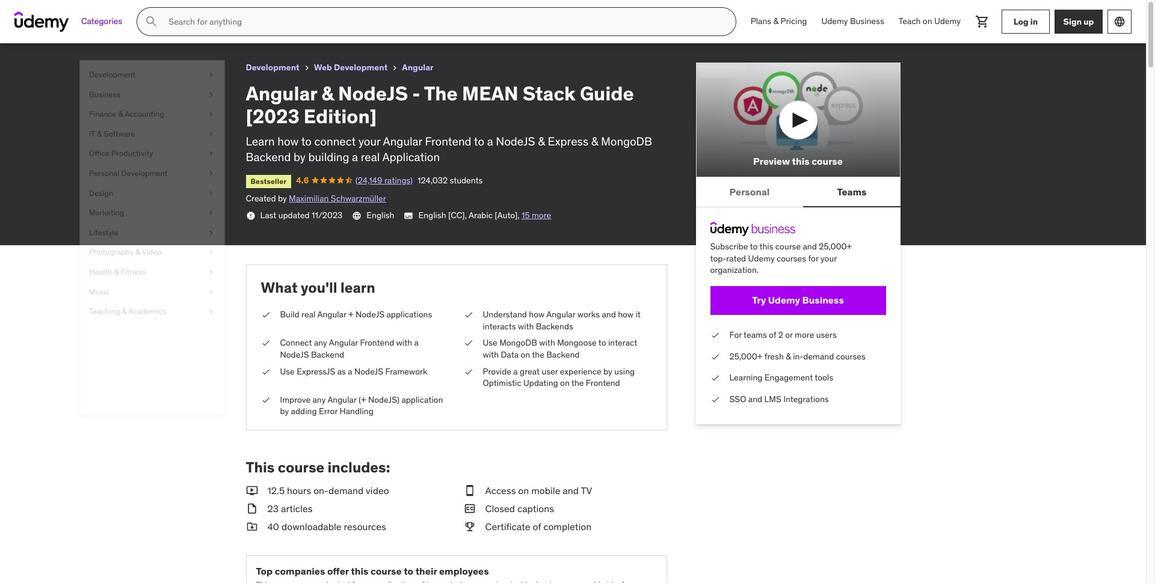 Task type: vqa. For each thing, say whether or not it's contained in the screenshot.
Stack for Angular & NodeJS - The MEAN Stack Guide [2023 Edition] Learn how to connect your Angular Frontend to a NodeJS & Express & MongoDB Backend by building a real Application
yes



Task type: locate. For each thing, give the bounding box(es) containing it.
students up [cc], arabic
[[450, 175, 483, 186]]

1 vertical spatial the
[[572, 378, 584, 389]]

1 vertical spatial 25,000+
[[730, 351, 763, 362]]

1 vertical spatial guide
[[580, 81, 634, 106]]

expressjs
[[297, 366, 335, 377]]

1 horizontal spatial frontend
[[425, 134, 472, 148]]

backend up expressjs
[[311, 350, 344, 361]]

0 horizontal spatial mongodb
[[500, 338, 537, 349]]

0 horizontal spatial 25,000+
[[730, 351, 763, 362]]

with up framework
[[396, 338, 412, 349]]

development inside "link"
[[334, 62, 388, 73]]

the down experience
[[572, 378, 584, 389]]

use inside the use mongodb with mongoose to interact with data on the backend
[[483, 338, 498, 349]]

0 horizontal spatial (24,149
[[87, 21, 114, 32]]

try udemy business link
[[711, 287, 886, 315]]

Search for anything text field
[[166, 11, 722, 32]]

1 horizontal spatial (24,149
[[356, 175, 383, 186]]

angular inside improve any angular (+ nodejs) application by adding error handling
[[328, 395, 357, 406]]

0 horizontal spatial the
[[99, 5, 116, 17]]

frontend down using
[[586, 378, 620, 389]]

1 horizontal spatial how
[[529, 309, 545, 320]]

small image
[[246, 484, 258, 498], [464, 484, 476, 498], [246, 503, 258, 516], [246, 521, 258, 534], [464, 521, 476, 534]]

4.6 up maximilian
[[296, 175, 309, 186]]

the up great
[[532, 350, 545, 361]]

1 vertical spatial mean
[[462, 81, 519, 106]]

0 vertical spatial more
[[532, 210, 552, 221]]

xsmall image for build real angular + nodejs applications
[[261, 309, 271, 321]]

angular inside understand how angular works and how it interacts with backends
[[547, 309, 576, 320]]

0 vertical spatial [2023
[[206, 5, 233, 17]]

this right 'preview'
[[793, 155, 810, 167]]

small image for 40
[[246, 521, 258, 534]]

teach on udemy
[[899, 16, 961, 27]]

more right or
[[795, 330, 815, 341]]

0 horizontal spatial backend
[[246, 150, 291, 164]]

0 horizontal spatial courses
[[777, 253, 807, 264]]

framework
[[385, 366, 428, 377]]

124,032 down angular & nodejs - the mean stack guide [2023 edition]
[[149, 21, 179, 32]]

a inside connect any angular frontend with a nodejs backend
[[414, 338, 419, 349]]

xsmall image left expressjs
[[261, 366, 271, 378]]

small image left 12.5
[[246, 484, 258, 498]]

the for angular & nodejs - the mean stack guide [2023 edition]
[[99, 5, 116, 17]]

how up backends
[[529, 309, 545, 320]]

0 horizontal spatial frontend
[[360, 338, 394, 349]]

on down experience
[[560, 378, 570, 389]]

your right "for"
[[821, 253, 837, 264]]

0 horizontal spatial (24,149 ratings)
[[87, 21, 144, 32]]

of left 2
[[769, 330, 777, 341]]

any up 'error'
[[313, 395, 326, 406]]

1 horizontal spatial courses
[[837, 351, 866, 362]]

this inside button
[[793, 155, 810, 167]]

how inside angular & nodejs - the mean stack guide [2023 edition] learn how to connect your angular frontend to a nodejs & express & mongodb backend by building a real application
[[278, 134, 299, 148]]

pricing
[[781, 16, 807, 27]]

and up "for"
[[803, 242, 817, 252]]

udemy image
[[14, 11, 69, 32]]

with
[[518, 321, 534, 332], [396, 338, 412, 349], [539, 338, 555, 349], [483, 350, 499, 361]]

0 horizontal spatial ratings)
[[116, 21, 144, 32]]

any
[[314, 338, 327, 349], [313, 395, 326, 406]]

1 vertical spatial (24,149 ratings)
[[356, 175, 413, 186]]

edition] for angular & nodejs - the mean stack guide [2023 edition]
[[235, 5, 272, 17]]

the inside the use mongodb with mongoose to interact with data on the backend
[[532, 350, 545, 361]]

1 vertical spatial [2023
[[246, 104, 300, 129]]

xsmall image left data
[[464, 338, 473, 350]]

nodejs)
[[368, 395, 400, 406]]

edition] inside angular & nodejs - the mean stack guide [2023 edition] learn how to connect your angular frontend to a nodejs & express & mongodb backend by building a real application
[[304, 104, 377, 129]]

0 vertical spatial (24,149
[[87, 21, 114, 32]]

0 vertical spatial of
[[769, 330, 777, 341]]

this
[[246, 459, 275, 477]]

0 horizontal spatial english
[[367, 210, 395, 221]]

25,000+ down teams button
[[819, 242, 852, 252]]

this right offer at left
[[351, 566, 369, 578]]

1 vertical spatial more
[[795, 330, 815, 341]]

up
[[1084, 16, 1095, 27]]

any inside connect any angular frontend with a nodejs backend
[[314, 338, 327, 349]]

1 horizontal spatial (24,149 ratings)
[[356, 175, 413, 186]]

0 horizontal spatial 124,032
[[149, 21, 179, 32]]

integrations
[[784, 394, 829, 405]]

this down udemy business image
[[760, 242, 774, 252]]

courses
[[777, 253, 807, 264], [837, 351, 866, 362]]

1 horizontal spatial guide
[[580, 81, 634, 106]]

& left 'in-'
[[786, 351, 791, 362]]

0 horizontal spatial mean
[[118, 5, 146, 17]]

how
[[278, 134, 299, 148], [529, 309, 545, 320], [618, 309, 634, 320]]

0 horizontal spatial guide
[[177, 5, 204, 17]]

on right teach at the top
[[923, 16, 933, 27]]

xsmall image for use expressjs as a nodejs framework
[[261, 366, 271, 378]]

english
[[367, 210, 395, 221], [419, 210, 446, 221]]

1 horizontal spatial the
[[572, 378, 584, 389]]

preview
[[754, 155, 790, 167]]

2 horizontal spatial frontend
[[586, 378, 620, 389]]

by up updated
[[278, 193, 287, 204]]

1 horizontal spatial 124,032 students
[[418, 175, 483, 186]]

you'll
[[301, 279, 337, 298]]

1 english from the left
[[367, 210, 395, 221]]

with down the understand
[[518, 321, 534, 332]]

0 vertical spatial guide
[[177, 5, 204, 17]]

with inside understand how angular works and how it interacts with backends
[[518, 321, 534, 332]]

small image
[[464, 503, 476, 516]]

on inside provide a great user experience by using optimistic updating on the frontend
[[560, 378, 570, 389]]

stack
[[148, 5, 175, 17], [523, 81, 576, 106]]

completion
[[544, 522, 592, 534]]

(24,149 ratings) down angular & nodejs - the mean stack guide [2023 edition]
[[87, 21, 144, 32]]

personal
[[730, 186, 770, 198]]

mean for angular & nodejs - the mean stack guide [2023 edition]
[[118, 5, 146, 17]]

1 vertical spatial edition]
[[304, 104, 377, 129]]

xsmall image left "for"
[[711, 330, 720, 342]]

1 vertical spatial business
[[803, 295, 844, 307]]

angular
[[10, 5, 45, 17], [402, 62, 434, 73], [246, 81, 317, 106], [383, 134, 422, 148], [317, 309, 346, 320], [547, 309, 576, 320], [329, 338, 358, 349], [328, 395, 357, 406]]

your right connect
[[359, 134, 381, 148]]

1 horizontal spatial 124,032
[[418, 175, 448, 186]]

guide for angular & nodejs - the mean stack guide [2023 edition] learn how to connect your angular frontend to a nodejs & express & mongodb backend by building a real application
[[580, 81, 634, 106]]

0 vertical spatial demand
[[804, 351, 834, 362]]

what you'll learn
[[261, 279, 375, 298]]

0 vertical spatial mongodb
[[601, 134, 653, 148]]

1 horizontal spatial -
[[412, 81, 420, 106]]

0 horizontal spatial 124,032 students
[[149, 21, 214, 32]]

by
[[294, 150, 306, 164], [278, 193, 287, 204], [604, 366, 613, 377], [280, 406, 289, 417]]

teach on udemy link
[[892, 7, 969, 36]]

0 horizontal spatial more
[[532, 210, 552, 221]]

any right connect on the bottom left of the page
[[314, 338, 327, 349]]

xsmall image left fresh
[[711, 351, 720, 363]]

nodejs
[[56, 5, 91, 17], [338, 81, 408, 106], [496, 134, 535, 148], [356, 309, 385, 320], [280, 350, 309, 361], [355, 366, 383, 377]]

xsmall image for understand how angular works and how it interacts with backends
[[464, 309, 473, 321]]

1 vertical spatial use
[[280, 366, 295, 377]]

your inside subscribe to this course and 25,000+ top‑rated udemy courses for your organization.
[[821, 253, 837, 264]]

2 english from the left
[[419, 210, 446, 221]]

edition]
[[235, 5, 272, 17], [304, 104, 377, 129]]

ratings) down application in the left of the page
[[385, 175, 413, 186]]

angular & nodejs - the mean stack guide [2023 edition]
[[10, 5, 272, 17]]

mongodb up data
[[500, 338, 537, 349]]

backend down "learn"
[[246, 150, 291, 164]]

includes:
[[328, 459, 390, 477]]

frontend inside provide a great user experience by using optimistic updating on the frontend
[[586, 378, 620, 389]]

- for angular & nodejs - the mean stack guide [2023 edition] learn how to connect your angular frontend to a nodejs & express & mongodb backend by building a real application
[[412, 81, 420, 106]]

&
[[47, 5, 54, 17], [774, 16, 779, 27], [322, 81, 334, 106], [538, 134, 545, 148], [592, 134, 599, 148], [786, 351, 791, 362]]

or
[[786, 330, 793, 341]]

0 vertical spatial 25,000+
[[819, 242, 852, 252]]

124,032 students up [cc], arabic
[[418, 175, 483, 186]]

small image up small icon
[[464, 484, 476, 498]]

xsmall image
[[302, 63, 312, 73], [390, 63, 400, 73], [261, 309, 271, 321], [464, 309, 473, 321], [711, 330, 720, 342], [261, 366, 271, 378]]

& right the plans
[[774, 16, 779, 27]]

use left expressjs
[[280, 366, 295, 377]]

frontend
[[425, 134, 472, 148], [360, 338, 394, 349], [586, 378, 620, 389]]

- down 'angular' link on the top of page
[[412, 81, 420, 106]]

1 horizontal spatial this
[[760, 242, 774, 252]]

captions
[[518, 503, 554, 515]]

real right build
[[302, 309, 316, 320]]

124,032 down application in the left of the page
[[418, 175, 448, 186]]

0 vertical spatial stack
[[148, 5, 175, 17]]

edition] for angular & nodejs - the mean stack guide [2023 edition] learn how to connect your angular frontend to a nodejs & express & mongodb backend by building a real application
[[304, 104, 377, 129]]

english right closed captions image
[[419, 210, 446, 221]]

1 horizontal spatial students
[[450, 175, 483, 186]]

guide for angular & nodejs - the mean stack guide [2023 edition]
[[177, 5, 204, 17]]

1 vertical spatial the
[[424, 81, 458, 106]]

updated
[[279, 210, 310, 221]]

mean for angular & nodejs - the mean stack guide [2023 edition] learn how to connect your angular frontend to a nodejs & express & mongodb backend by building a real application
[[462, 81, 519, 106]]

any for adding
[[313, 395, 326, 406]]

the down 'angular' link on the top of page
[[424, 81, 458, 106]]

angular link
[[402, 60, 434, 75]]

by down the improve
[[280, 406, 289, 417]]

how left it
[[618, 309, 634, 320]]

xsmall image for for teams of 2 or more users
[[711, 330, 720, 342]]

small image for certificate
[[464, 521, 476, 534]]

udemy
[[822, 16, 848, 27], [935, 16, 961, 27], [749, 253, 775, 264], [768, 295, 801, 307]]

xsmall image left the last
[[246, 211, 256, 221]]

0 horizontal spatial [2023
[[206, 5, 233, 17]]

xsmall image for last
[[246, 211, 256, 221]]

students
[[181, 21, 214, 32], [450, 175, 483, 186]]

development right "web"
[[334, 62, 388, 73]]

submit search image
[[145, 14, 159, 29]]

top‑rated
[[711, 253, 747, 264]]

application
[[402, 395, 443, 406]]

1 horizontal spatial mongodb
[[601, 134, 653, 148]]

0 horizontal spatial how
[[278, 134, 299, 148]]

& inside 'link'
[[774, 16, 779, 27]]

1 vertical spatial demand
[[329, 485, 364, 497]]

2 horizontal spatial backend
[[547, 350, 580, 361]]

teams
[[744, 330, 767, 341]]

1 vertical spatial 4.6
[[296, 175, 309, 186]]

to
[[301, 134, 312, 148], [474, 134, 485, 148], [750, 242, 758, 252], [599, 338, 607, 349], [404, 566, 414, 578]]

xsmall image left interacts
[[464, 309, 473, 321]]

1 vertical spatial -
[[412, 81, 420, 106]]

it
[[636, 309, 641, 320]]

interact
[[609, 338, 638, 349]]

tab list
[[696, 178, 901, 208]]

2 development from the left
[[334, 62, 388, 73]]

try udemy business
[[753, 295, 844, 307]]

0 vertical spatial business
[[850, 16, 885, 27]]

- right "udemy" image
[[93, 5, 97, 17]]

(24,149 up "schwarzmüller"
[[356, 175, 383, 186]]

backend down 'mongoose' on the bottom
[[547, 350, 580, 361]]

web
[[314, 62, 332, 73]]

udemy business image
[[711, 222, 795, 237]]

0 vertical spatial the
[[99, 5, 116, 17]]

xsmall image left build
[[261, 309, 271, 321]]

mongodb right express
[[601, 134, 653, 148]]

students right submit search image
[[181, 21, 214, 32]]

mean inside angular & nodejs - the mean stack guide [2023 edition] learn how to connect your angular frontend to a nodejs & express & mongodb backend by building a real application
[[462, 81, 519, 106]]

course
[[812, 155, 843, 167], [776, 242, 801, 252], [278, 459, 325, 477], [371, 566, 402, 578]]

& right express
[[592, 134, 599, 148]]

0 vertical spatial ratings)
[[116, 21, 144, 32]]

edition] up development link
[[235, 5, 272, 17]]

(24,149 down angular & nodejs - the mean stack guide [2023 edition]
[[87, 21, 114, 32]]

frontend up application in the left of the page
[[425, 134, 472, 148]]

demand up 'tools'
[[804, 351, 834, 362]]

any inside improve any angular (+ nodejs) application by adding error handling
[[313, 395, 326, 406]]

1 horizontal spatial ratings)
[[385, 175, 413, 186]]

small image for access
[[464, 484, 476, 498]]

by left using
[[604, 366, 613, 377]]

preview this course
[[754, 155, 843, 167]]

2 vertical spatial frontend
[[586, 378, 620, 389]]

downloadable
[[282, 522, 342, 534]]

backend inside connect any angular frontend with a nodejs backend
[[311, 350, 344, 361]]

business left teach at the top
[[850, 16, 885, 27]]

4.6 left categories dropdown button
[[60, 21, 73, 32]]

udemy left shopping cart with 0 items image
[[935, 16, 961, 27]]

0 vertical spatial your
[[359, 134, 381, 148]]

1 vertical spatial any
[[313, 395, 326, 406]]

- inside angular & nodejs - the mean stack guide [2023 edition] learn how to connect your angular frontend to a nodejs & express & mongodb backend by building a real application
[[412, 81, 420, 106]]

0 horizontal spatial demand
[[329, 485, 364, 497]]

development
[[246, 62, 300, 73], [334, 62, 388, 73]]

stack inside angular & nodejs - the mean stack guide [2023 edition] learn how to connect your angular frontend to a nodejs & express & mongodb backend by building a real application
[[523, 81, 576, 106]]

use for use mongodb with mongoose to interact with data on the backend
[[483, 338, 498, 349]]

1 horizontal spatial [2023
[[246, 104, 300, 129]]

development left "web"
[[246, 62, 300, 73]]

real inside angular & nodejs - the mean stack guide [2023 edition] learn how to connect your angular frontend to a nodejs & express & mongodb backend by building a real application
[[361, 150, 380, 164]]

0 horizontal spatial real
[[302, 309, 316, 320]]

xsmall image for use
[[464, 338, 473, 350]]

-
[[93, 5, 97, 17], [412, 81, 420, 106]]

1 vertical spatial mongodb
[[500, 338, 537, 349]]

0 vertical spatial bestseller
[[14, 23, 50, 32]]

build
[[280, 309, 300, 320]]

frontend down the build real angular + nodejs applications
[[360, 338, 394, 349]]

124,032 students down angular & nodejs - the mean stack guide [2023 edition]
[[149, 21, 214, 32]]

the
[[99, 5, 116, 17], [424, 81, 458, 106]]

0 horizontal spatial use
[[280, 366, 295, 377]]

your
[[359, 134, 381, 148], [821, 253, 837, 264]]

udemy up organization. at the right
[[749, 253, 775, 264]]

use mongodb with mongoose to interact with data on the backend
[[483, 338, 638, 361]]

1 vertical spatial frontend
[[360, 338, 394, 349]]

backend inside the use mongodb with mongoose to interact with data on the backend
[[547, 350, 580, 361]]

xsmall image
[[246, 211, 256, 221], [261, 338, 271, 350], [464, 338, 473, 350], [711, 351, 720, 363], [464, 366, 473, 378], [711, 373, 720, 385], [711, 394, 720, 406], [261, 395, 271, 406]]

25,000+ fresh & in-demand courses
[[730, 351, 866, 362]]

xsmall image for learning
[[711, 373, 720, 385]]

1 horizontal spatial more
[[795, 330, 815, 341]]

closed captions image
[[404, 211, 414, 221]]

(24,149 ratings)
[[87, 21, 144, 32], [356, 175, 413, 186]]

maximilian
[[289, 193, 329, 204]]

demand down includes:
[[329, 485, 364, 497]]

of
[[769, 330, 777, 341], [533, 522, 541, 534]]

small image for 12.5
[[246, 484, 258, 498]]

[2023 inside angular & nodejs - the mean stack guide [2023 edition] learn how to connect your angular frontend to a nodejs & express & mongodb backend by building a real application
[[246, 104, 300, 129]]

0 vertical spatial real
[[361, 150, 380, 164]]

xsmall image left sso
[[711, 394, 720, 406]]

1 vertical spatial 124,032
[[418, 175, 448, 186]]

0 vertical spatial use
[[483, 338, 498, 349]]

xsmall image for 25,000+
[[711, 351, 720, 363]]

for
[[809, 253, 819, 264]]

1 horizontal spatial real
[[361, 150, 380, 164]]

and inside understand how angular works and how it interacts with backends
[[602, 309, 616, 320]]

backend
[[246, 150, 291, 164], [311, 350, 344, 361], [547, 350, 580, 361]]

courses down users
[[837, 351, 866, 362]]

1 vertical spatial (24,149
[[356, 175, 383, 186]]

more right 15
[[532, 210, 552, 221]]

(24,149 ratings) up "schwarzmüller"
[[356, 175, 413, 186]]

stack for angular & nodejs - the mean stack guide [2023 edition]
[[148, 5, 175, 17]]

xsmall image for improve
[[261, 395, 271, 406]]

0 vertical spatial courses
[[777, 253, 807, 264]]

log
[[1014, 16, 1029, 27]]

edition] up connect
[[304, 104, 377, 129]]

xsmall image left the improve
[[261, 395, 271, 406]]

optimistic
[[483, 378, 522, 389]]

business up users
[[803, 295, 844, 307]]

0 vertical spatial (24,149 ratings)
[[87, 21, 144, 32]]

more
[[532, 210, 552, 221], [795, 330, 815, 341]]

frontend inside connect any angular frontend with a nodejs backend
[[360, 338, 394, 349]]

1 horizontal spatial your
[[821, 253, 837, 264]]

1 horizontal spatial use
[[483, 338, 498, 349]]

the left submit search image
[[99, 5, 116, 17]]

course left the their
[[371, 566, 402, 578]]

0 vertical spatial this
[[793, 155, 810, 167]]

as
[[337, 366, 346, 377]]

guide inside angular & nodejs - the mean stack guide [2023 edition] learn how to connect your angular frontend to a nodejs & express & mongodb backend by building a real application
[[580, 81, 634, 106]]

0 horizontal spatial your
[[359, 134, 381, 148]]

backend inside angular & nodejs - the mean stack guide [2023 edition] learn how to connect your angular frontend to a nodejs & express & mongodb backend by building a real application
[[246, 150, 291, 164]]

and right works
[[602, 309, 616, 320]]

the inside angular & nodejs - the mean stack guide [2023 edition] learn how to connect your angular frontend to a nodejs & express & mongodb backend by building a real application
[[424, 81, 458, 106]]

0 horizontal spatial this
[[351, 566, 369, 578]]

by inside angular & nodejs - the mean stack guide [2023 edition] learn how to connect your angular frontend to a nodejs & express & mongodb backend by building a real application
[[294, 150, 306, 164]]

course up teams
[[812, 155, 843, 167]]

1 horizontal spatial backend
[[311, 350, 344, 361]]

course down udemy business image
[[776, 242, 801, 252]]

0 vertical spatial 4.6
[[60, 21, 73, 32]]

0 vertical spatial edition]
[[235, 5, 272, 17]]

small image left 23
[[246, 503, 258, 516]]

use down interacts
[[483, 338, 498, 349]]

xsmall image left provide
[[464, 366, 473, 378]]

1 horizontal spatial bestseller
[[251, 177, 287, 186]]

using
[[615, 366, 635, 377]]

0 vertical spatial mean
[[118, 5, 146, 17]]

ratings) down angular & nodejs - the mean stack guide [2023 edition]
[[116, 21, 144, 32]]

0 horizontal spatial development
[[246, 62, 300, 73]]

xsmall image left connect on the bottom left of the page
[[261, 338, 271, 350]]

124,032 students
[[149, 21, 214, 32], [418, 175, 483, 186]]

0 vertical spatial any
[[314, 338, 327, 349]]

by left building
[[294, 150, 306, 164]]

of down captions
[[533, 522, 541, 534]]

1 horizontal spatial demand
[[804, 351, 834, 362]]

1 horizontal spatial stack
[[523, 81, 576, 106]]



Task type: describe. For each thing, give the bounding box(es) containing it.
nodejs inside connect any angular frontend with a nodejs backend
[[280, 350, 309, 361]]

shopping cart with 0 items image
[[976, 14, 990, 29]]

a inside provide a great user experience by using optimistic updating on the frontend
[[514, 366, 518, 377]]

xsmall image for connect
[[261, 338, 271, 350]]

plans & pricing link
[[744, 7, 815, 36]]

udemy business
[[822, 16, 885, 27]]

1 vertical spatial courses
[[837, 351, 866, 362]]

connect any angular frontend with a nodejs backend
[[280, 338, 419, 361]]

on up closed captions on the bottom left of the page
[[518, 485, 529, 497]]

12.5 hours on-demand video
[[268, 485, 389, 497]]

in-
[[793, 351, 804, 362]]

maximilian schwarzmüller link
[[289, 193, 386, 204]]

last updated 11/2023
[[260, 210, 343, 221]]

categories button
[[74, 7, 130, 36]]

to inside the use mongodb with mongoose to interact with data on the backend
[[599, 338, 607, 349]]

udemy right try
[[768, 295, 801, 307]]

tab list containing personal
[[696, 178, 901, 208]]

11/2023
[[312, 210, 343, 221]]

mongodb inside angular & nodejs - the mean stack guide [2023 edition] learn how to connect your angular frontend to a nodejs & express & mongodb backend by building a real application
[[601, 134, 653, 148]]

closed
[[485, 503, 515, 515]]

engagement
[[765, 373, 813, 384]]

improve
[[280, 395, 311, 406]]

& left express
[[538, 134, 545, 148]]

users
[[817, 330, 837, 341]]

understand
[[483, 309, 527, 320]]

categories
[[81, 16, 122, 27]]

subscribe to this course and 25,000+ top‑rated udemy courses for your organization.
[[711, 242, 852, 276]]

& left the categories
[[47, 5, 54, 17]]

the inside provide a great user experience by using optimistic updating on the frontend
[[572, 378, 584, 389]]

english for english [cc], arabic [auto] , 15 more
[[419, 210, 446, 221]]

express
[[548, 134, 589, 148]]

interacts
[[483, 321, 516, 332]]

xsmall image for provide
[[464, 366, 473, 378]]

by inside improve any angular (+ nodejs) application by adding error handling
[[280, 406, 289, 417]]

mongodb inside the use mongodb with mongoose to interact with data on the backend
[[500, 338, 537, 349]]

offer
[[327, 566, 349, 578]]

articles
[[281, 503, 313, 515]]

0 vertical spatial 124,032
[[149, 21, 179, 32]]

1 vertical spatial students
[[450, 175, 483, 186]]

frontend inside angular & nodejs - the mean stack guide [2023 edition] learn how to connect your angular frontend to a nodejs & express & mongodb backend by building a real application
[[425, 134, 472, 148]]

to inside subscribe to this course and 25,000+ top‑rated udemy courses for your organization.
[[750, 242, 758, 252]]

access
[[485, 485, 516, 497]]

what
[[261, 279, 298, 298]]

top companies offer this course to their employees
[[256, 566, 489, 578]]

xsmall image left "web"
[[302, 63, 312, 73]]

plans & pricing
[[751, 16, 807, 27]]

this course includes:
[[246, 459, 390, 477]]

connect
[[315, 134, 356, 148]]

by inside provide a great user experience by using optimistic updating on the frontend
[[604, 366, 613, 377]]

build real angular + nodejs applications
[[280, 309, 432, 320]]

learning engagement tools
[[730, 373, 834, 384]]

course inside button
[[812, 155, 843, 167]]

15
[[522, 210, 530, 221]]

1 horizontal spatial business
[[850, 16, 885, 27]]

sign up link
[[1055, 10, 1103, 34]]

on inside the use mongodb with mongoose to interact with data on the backend
[[521, 350, 530, 361]]

learning
[[730, 373, 763, 384]]

more for or
[[795, 330, 815, 341]]

any for backend
[[314, 338, 327, 349]]

fresh
[[765, 351, 784, 362]]

learn
[[246, 134, 275, 148]]

closed captions
[[485, 503, 554, 515]]

log in
[[1014, 16, 1038, 27]]

mobile
[[532, 485, 561, 497]]

1 vertical spatial of
[[533, 522, 541, 534]]

updating
[[524, 378, 558, 389]]

23
[[268, 503, 279, 515]]

udemy inside subscribe to this course and 25,000+ top‑rated udemy courses for your organization.
[[749, 253, 775, 264]]

companies
[[275, 566, 325, 578]]

tv
[[581, 485, 592, 497]]

angular inside connect any angular frontend with a nodejs backend
[[329, 338, 358, 349]]

experience
[[560, 366, 602, 377]]

web development
[[314, 62, 388, 73]]

0 horizontal spatial 4.6
[[60, 21, 73, 32]]

access on mobile and tv
[[485, 485, 592, 497]]

1 horizontal spatial 4.6
[[296, 175, 309, 186]]

(+
[[359, 395, 366, 406]]

resources
[[344, 522, 386, 534]]

great
[[520, 366, 540, 377]]

angular & nodejs - the mean stack guide [2023 edition] learn how to connect your angular frontend to a nodejs & express & mongodb backend by building a real application
[[246, 81, 653, 164]]

plans
[[751, 16, 772, 27]]

sign up
[[1064, 16, 1095, 27]]

[2023 for angular & nodejs - the mean stack guide [2023 edition]
[[206, 5, 233, 17]]

your inside angular & nodejs - the mean stack guide [2023 edition] learn how to connect your angular frontend to a nodejs & express & mongodb backend by building a real application
[[359, 134, 381, 148]]

provide
[[483, 366, 512, 377]]

mongoose
[[557, 338, 597, 349]]

video
[[366, 485, 389, 497]]

12.5
[[268, 485, 285, 497]]

and left "tv" at the right
[[563, 485, 579, 497]]

certificate
[[485, 522, 531, 534]]

use expressjs as a nodejs framework
[[280, 366, 428, 377]]

0 horizontal spatial bestseller
[[14, 23, 50, 32]]

1 vertical spatial 124,032 students
[[418, 175, 483, 186]]

subscribe
[[711, 242, 748, 252]]

employees
[[439, 566, 489, 578]]

application
[[382, 150, 440, 164]]

this inside subscribe to this course and 25,000+ top‑rated udemy courses for your organization.
[[760, 242, 774, 252]]

certificate of completion
[[485, 522, 592, 534]]

with down backends
[[539, 338, 555, 349]]

teams button
[[804, 178, 901, 207]]

top
[[256, 566, 273, 578]]

improve any angular (+ nodejs) application by adding error handling
[[280, 395, 443, 417]]

course inside subscribe to this course and 25,000+ top‑rated udemy courses for your organization.
[[776, 242, 801, 252]]

1 development from the left
[[246, 62, 300, 73]]

choose a language image
[[1114, 16, 1126, 28]]

created
[[246, 193, 276, 204]]

preview this course button
[[696, 63, 901, 178]]

xsmall image for sso
[[711, 394, 720, 406]]

created by maximilian schwarzmüller
[[246, 193, 386, 204]]

1 vertical spatial real
[[302, 309, 316, 320]]

stack for angular & nodejs - the mean stack guide [2023 edition] learn how to connect your angular frontend to a nodejs & express & mongodb backend by building a real application
[[523, 81, 576, 106]]

courses inside subscribe to this course and 25,000+ top‑rated udemy courses for your organization.
[[777, 253, 807, 264]]

lms
[[765, 394, 782, 405]]

hours
[[287, 485, 311, 497]]

schwarzmüller
[[331, 193, 386, 204]]

udemy right pricing
[[822, 16, 848, 27]]

building
[[309, 150, 349, 164]]

error
[[319, 406, 338, 417]]

sso and lms integrations
[[730, 394, 829, 405]]

xsmall image left 'angular' link on the top of page
[[390, 63, 400, 73]]

0 vertical spatial students
[[181, 21, 214, 32]]

23 articles
[[268, 503, 313, 515]]

on-
[[314, 485, 329, 497]]

the for angular & nodejs - the mean stack guide [2023 edition] learn how to connect your angular frontend to a nodejs & express & mongodb backend by building a real application
[[424, 81, 458, 106]]

0 vertical spatial 124,032 students
[[149, 21, 214, 32]]

2
[[779, 330, 784, 341]]

[2023 for angular & nodejs - the mean stack guide [2023 edition] learn how to connect your angular frontend to a nodejs & express & mongodb backend by building a real application
[[246, 104, 300, 129]]

organization.
[[711, 265, 759, 276]]

25,000+ inside subscribe to this course and 25,000+ top‑rated udemy courses for your organization.
[[819, 242, 852, 252]]

applications
[[387, 309, 432, 320]]

2 horizontal spatial how
[[618, 309, 634, 320]]

[auto]
[[495, 210, 518, 221]]

1 vertical spatial bestseller
[[251, 177, 287, 186]]

with up provide
[[483, 350, 499, 361]]

and inside subscribe to this course and 25,000+ top‑rated udemy courses for your organization.
[[803, 242, 817, 252]]

- for angular & nodejs - the mean stack guide [2023 edition]
[[93, 5, 97, 17]]

english for english
[[367, 210, 395, 221]]

last
[[260, 210, 277, 221]]

and right sso
[[749, 394, 763, 405]]

works
[[578, 309, 600, 320]]

small image for 23
[[246, 503, 258, 516]]

more for 15
[[532, 210, 552, 221]]

adding
[[291, 406, 317, 417]]

use for use expressjs as a nodejs framework
[[280, 366, 295, 377]]

for
[[730, 330, 742, 341]]

connect
[[280, 338, 312, 349]]

& down "web"
[[322, 81, 334, 106]]

with inside connect any angular frontend with a nodejs backend
[[396, 338, 412, 349]]

1 horizontal spatial of
[[769, 330, 777, 341]]

course up hours
[[278, 459, 325, 477]]

user
[[542, 366, 558, 377]]

1 vertical spatial ratings)
[[385, 175, 413, 186]]

course language image
[[352, 211, 362, 221]]



